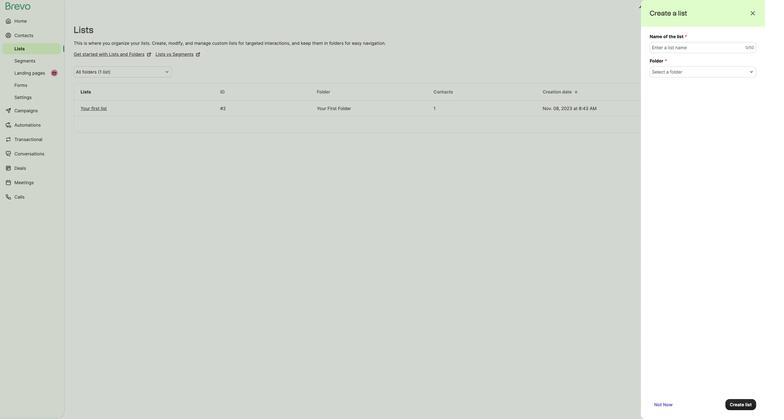 Task type: locate. For each thing, give the bounding box(es) containing it.
is
[[84, 40, 87, 46]]

Enter a list name text field
[[650, 42, 756, 53]]

calls link
[[2, 191, 61, 204]]

name
[[650, 34, 662, 39]]

a inside popup button
[[666, 69, 669, 75]]

folder *
[[650, 58, 667, 64]]

0
[[745, 45, 748, 50]]

0 horizontal spatial a
[[666, 69, 669, 75]]

create a list dialog
[[641, 0, 765, 420]]

lists up segments link
[[14, 46, 25, 52]]

contacts link
[[2, 29, 61, 42]]

2 horizontal spatial a
[[742, 27, 744, 33]]

1 horizontal spatial create a list
[[726, 27, 752, 33]]

1 horizontal spatial folder
[[338, 106, 351, 111]]

contacts up 1 on the top right of page
[[434, 89, 453, 95]]

1 vertical spatial folders
[[82, 69, 97, 75]]

folders left (1
[[82, 69, 97, 75]]

create a list up name of the list * at the right of the page
[[650, 9, 687, 17]]

2 horizontal spatial folder
[[650, 58, 664, 64]]

get
[[74, 52, 81, 57]]

folder right "first" in the left top of the page
[[338, 106, 351, 111]]

folders
[[329, 40, 344, 46], [82, 69, 97, 75]]

first
[[91, 106, 100, 111]]

0 vertical spatial *
[[685, 34, 687, 39]]

landing
[[14, 70, 31, 76]]

keep
[[301, 40, 311, 46]]

0 horizontal spatial folders
[[82, 69, 97, 75]]

create,
[[152, 40, 167, 46]]

you
[[103, 40, 110, 46]]

2 your from the left
[[317, 106, 326, 111]]

lists left vs
[[156, 52, 165, 57]]

* right the
[[685, 34, 687, 39]]

list)
[[103, 69, 111, 75]]

1 horizontal spatial segments
[[173, 52, 194, 57]]

and inside usage and plan button
[[660, 5, 668, 11]]

everlasting
[[723, 5, 747, 11]]

for right lists
[[238, 40, 244, 46]]

0 horizontal spatial folder
[[317, 89, 330, 95]]

not now button
[[650, 400, 677, 411]]

create a list up 0
[[726, 27, 752, 33]]

folders right the "in"
[[329, 40, 344, 46]]

a for select a folder popup button
[[666, 69, 669, 75]]

Search a list name or ID search field
[[686, 66, 756, 78]]

1
[[434, 106, 436, 111]]

folder inside create a list dialog
[[650, 58, 664, 64]]

create list
[[730, 403, 752, 408]]

0 vertical spatial a
[[673, 9, 677, 17]]

create a list
[[650, 9, 687, 17], [726, 27, 752, 33]]

at
[[574, 106, 578, 111]]

1 horizontal spatial folders
[[329, 40, 344, 46]]

* up select a folder on the top right
[[665, 58, 667, 64]]

1 horizontal spatial a
[[673, 9, 677, 17]]

not
[[654, 403, 662, 408]]

nov.
[[543, 106, 552, 111]]

settings link
[[2, 92, 61, 103]]

segments
[[173, 52, 194, 57], [14, 58, 35, 64]]

folders inside popup button
[[82, 69, 97, 75]]

lists vs segments link
[[156, 51, 200, 58]]

select
[[652, 69, 665, 75]]

create list button
[[725, 400, 756, 411]]

1 vertical spatial a
[[742, 27, 744, 33]]

0 horizontal spatial contacts
[[14, 33, 33, 38]]

this
[[74, 40, 83, 46]]

2
[[223, 106, 226, 111]]

1 horizontal spatial for
[[345, 40, 351, 46]]

and left plan
[[660, 5, 668, 11]]

2 vertical spatial create
[[730, 403, 744, 408]]

usage and plan
[[646, 5, 679, 11]]

everlasting ethereal button
[[712, 2, 765, 13]]

meetings
[[14, 180, 34, 186]]

2 vertical spatial folder
[[338, 106, 351, 111]]

0 horizontal spatial for
[[238, 40, 244, 46]]

a for create a list dialog
[[673, 9, 677, 17]]

1 vertical spatial create a list
[[726, 27, 752, 33]]

folder for folder *
[[650, 58, 664, 64]]

2 for from the left
[[345, 40, 351, 46]]

0 vertical spatial folder
[[650, 58, 664, 64]]

now
[[663, 403, 673, 408]]

this is where you organize your lists. create, modify, and manage custom lists for targeted interactions, and keep them in folders for easy navigation.
[[74, 40, 386, 46]]

folder up select on the right top of the page
[[650, 58, 664, 64]]

1 vertical spatial segments
[[14, 58, 35, 64]]

#
[[220, 106, 223, 111]]

easy
[[352, 40, 362, 46]]

your left first
[[81, 106, 90, 111]]

None field
[[76, 69, 163, 75], [652, 69, 747, 75], [76, 69, 163, 75], [652, 69, 747, 75]]

1 horizontal spatial contacts
[[434, 89, 453, 95]]

in
[[324, 40, 328, 46]]

1 vertical spatial *
[[665, 58, 667, 64]]

*
[[685, 34, 687, 39], [665, 58, 667, 64]]

0 horizontal spatial your
[[81, 106, 90, 111]]

and
[[660, 5, 668, 11], [185, 40, 193, 46], [292, 40, 300, 46], [120, 52, 128, 57]]

create a list inside dialog
[[650, 9, 687, 17]]

0 / 50
[[745, 45, 754, 50]]

and left keep
[[292, 40, 300, 46]]

your left "first" in the left top of the page
[[317, 106, 326, 111]]

0 vertical spatial contacts
[[14, 33, 33, 38]]

id
[[220, 89, 225, 95]]

get started with lists and folders
[[74, 52, 144, 57]]

contacts
[[14, 33, 33, 38], [434, 89, 453, 95]]

1 horizontal spatial your
[[317, 106, 326, 111]]

for left easy
[[345, 40, 351, 46]]

the
[[669, 34, 676, 39]]

folders
[[129, 52, 144, 57]]

deals link
[[2, 162, 61, 175]]

deals
[[14, 166, 26, 171]]

lists link
[[2, 43, 61, 54]]

modify,
[[168, 40, 184, 46]]

0 horizontal spatial segments
[[14, 58, 35, 64]]

create for create list "button"
[[730, 403, 744, 408]]

segments up landing in the top of the page
[[14, 58, 35, 64]]

and inside the get started with lists and folders link
[[120, 52, 128, 57]]

0 vertical spatial create a list
[[650, 9, 687, 17]]

lists up your first list
[[81, 89, 91, 95]]

1 vertical spatial contacts
[[434, 89, 453, 95]]

started
[[82, 52, 98, 57]]

not now
[[654, 403, 673, 408]]

create
[[650, 9, 671, 17], [726, 27, 741, 33], [730, 403, 744, 408]]

create a list button
[[715, 24, 756, 35]]

folder
[[650, 58, 664, 64], [317, 89, 330, 95], [338, 106, 351, 111]]

1 your from the left
[[81, 106, 90, 111]]

lists up is
[[74, 25, 93, 35]]

a inside "button"
[[742, 27, 744, 33]]

first
[[328, 106, 337, 111]]

campaigns
[[14, 108, 38, 114]]

1 vertical spatial create
[[726, 27, 741, 33]]

0 horizontal spatial create a list
[[650, 9, 687, 17]]

segments down modify,
[[173, 52, 194, 57]]

contacts down home
[[14, 33, 33, 38]]

am
[[590, 106, 597, 111]]

landing pages
[[14, 70, 45, 76]]

2 vertical spatial a
[[666, 69, 669, 75]]

your
[[131, 40, 140, 46]]

and down organize
[[120, 52, 128, 57]]

list
[[678, 9, 687, 17], [745, 27, 752, 33], [677, 34, 684, 39], [101, 106, 107, 111], [745, 403, 752, 408]]

1 for from the left
[[238, 40, 244, 46]]

ethereal
[[748, 5, 765, 11]]

of
[[663, 34, 668, 39]]

folder up "first" in the left top of the page
[[317, 89, 330, 95]]

1 vertical spatial folder
[[317, 89, 330, 95]]

all folders (1 list)
[[76, 69, 111, 75]]

0 vertical spatial folders
[[329, 40, 344, 46]]

usage and plan button
[[635, 2, 683, 13]]



Task type: describe. For each thing, give the bounding box(es) containing it.
nov. 08, 2023 at 8:43 am
[[543, 106, 597, 111]]

vs
[[167, 52, 171, 57]]

contacts inside contacts link
[[14, 33, 33, 38]]

create a list inside "button"
[[726, 27, 752, 33]]

transactional
[[14, 137, 42, 142]]

get started with lists and folders link
[[74, 51, 151, 58]]

creation date
[[543, 89, 572, 95]]

forms link
[[2, 80, 61, 91]]

your first list
[[81, 106, 107, 111]]

automations link
[[2, 119, 61, 132]]

create for create a list "button"
[[726, 27, 741, 33]]

0 vertical spatial create
[[650, 9, 671, 17]]

home link
[[2, 14, 61, 28]]

settings
[[14, 95, 32, 100]]

lists vs segments
[[156, 52, 194, 57]]

lists.
[[141, 40, 151, 46]]

your for your first list
[[81, 106, 90, 111]]

them
[[312, 40, 323, 46]]

organize
[[111, 40, 129, 46]]

lists right with
[[109, 52, 119, 57]]

8:43
[[579, 106, 589, 111]]

1 horizontal spatial *
[[685, 34, 687, 39]]

meetings link
[[2, 176, 61, 189]]

folder for folder
[[317, 89, 330, 95]]

left___rvooi image
[[52, 71, 57, 75]]

0 horizontal spatial *
[[665, 58, 667, 64]]

date
[[562, 89, 572, 95]]

select a folder button
[[650, 66, 756, 78]]

your for your first folder
[[317, 106, 326, 111]]

everlasting ethereal
[[723, 5, 765, 11]]

manage
[[194, 40, 211, 46]]

folder
[[670, 69, 682, 75]]

creation
[[543, 89, 561, 95]]

all
[[76, 69, 81, 75]]

campaigns link
[[2, 104, 61, 117]]

calls
[[14, 194, 25, 200]]

lists
[[229, 40, 237, 46]]

all folders (1 list) button
[[74, 66, 172, 78]]

targeted
[[246, 40, 263, 46]]

50
[[749, 45, 754, 50]]

segments link
[[2, 55, 61, 66]]

with
[[99, 52, 108, 57]]

select a folder
[[652, 69, 682, 75]]

interactions,
[[265, 40, 291, 46]]

landing pages link
[[2, 68, 61, 79]]

conversations link
[[2, 147, 61, 161]]

where
[[88, 40, 101, 46]]

pages
[[32, 70, 45, 76]]

your first folder
[[317, 106, 351, 111]]

(1
[[98, 69, 102, 75]]

your first list link
[[81, 105, 207, 112]]

navigation.
[[363, 40, 386, 46]]

usage
[[646, 5, 659, 11]]

and right modify,
[[185, 40, 193, 46]]

conversations
[[14, 151, 44, 157]]

/
[[748, 45, 749, 50]]

custom
[[212, 40, 228, 46]]

08,
[[553, 106, 560, 111]]

forms
[[14, 83, 27, 88]]

0 vertical spatial segments
[[173, 52, 194, 57]]

2023
[[561, 106, 572, 111]]

automations
[[14, 122, 41, 128]]

plan
[[670, 5, 679, 11]]

home
[[14, 18, 27, 24]]

transactional link
[[2, 133, 61, 146]]



Task type: vqa. For each thing, say whether or not it's contained in the screenshot.
Email Link
no



